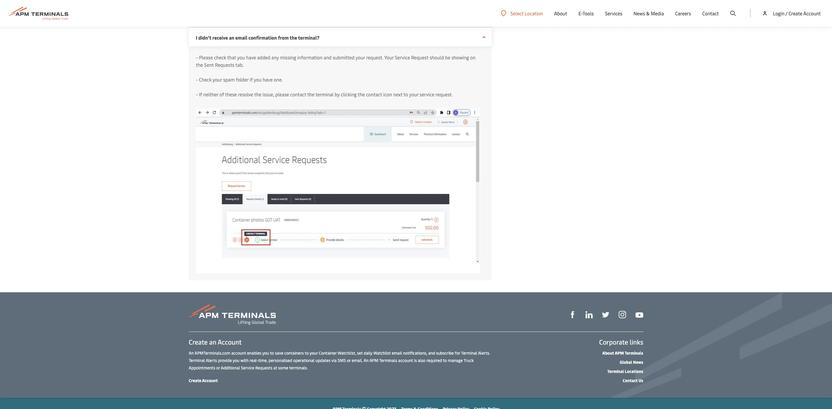 Task type: describe. For each thing, give the bounding box(es) containing it.
your inside "- please check that you have added any missing information and submitted your request. your service request should be showing on the sent requests tab."
[[356, 54, 365, 61]]

contact for contact
[[703, 10, 720, 17]]

linkedin image
[[586, 312, 593, 319]]

facebook image
[[570, 312, 577, 319]]

information
[[298, 54, 323, 61]]

contact us link
[[623, 379, 644, 384]]

at
[[274, 366, 277, 371]]

that
[[227, 54, 236, 61]]

of
[[220, 91, 224, 98]]

twitter image
[[603, 312, 610, 319]]

if
[[199, 91, 202, 98]]

some
[[278, 366, 289, 371]]

0 vertical spatial apm
[[615, 351, 624, 357]]

1 vertical spatial account
[[218, 338, 242, 347]]

be
[[446, 54, 451, 61]]

2 vertical spatial account
[[202, 379, 218, 384]]

- for - check your spam folder if you have one.
[[196, 76, 198, 83]]

login / create account link
[[763, 0, 822, 27]]

global news link
[[620, 360, 644, 366]]

and inside an apmterminals.com account enables you to save containers to your container watchlist, set daily watchlist email notifications, and subscribe for terminal alerts. terminal alerts provide you with real-time, personalised operational updates via sms or email. an apm terminals account is also required to manage truck appointments or additional service requests at some terminals.
[[429, 351, 436, 357]]

- for - if neither of these resolve the issue, please contact the terminal by clicking the contact icon next to your service request.
[[196, 91, 198, 98]]

i
[[196, 34, 197, 41]]

personalised
[[269, 358, 292, 364]]

links
[[630, 338, 644, 347]]

about apm terminals
[[603, 351, 644, 357]]

please
[[199, 54, 213, 61]]

terminal locations
[[608, 369, 644, 375]]

requests inside an apmterminals.com account enables you to save containers to your container watchlist, set daily watchlist email notifications, and subscribe for terminal alerts. terminal alerts provide you with real-time, personalised operational updates via sms or email. an apm terminals account is also required to manage truck appointments or additional service requests at some terminals.
[[256, 366, 273, 371]]

didn't
[[199, 34, 212, 41]]

the left issue,
[[255, 91, 262, 98]]

manage
[[448, 358, 463, 364]]

one.
[[274, 76, 283, 83]]

select
[[511, 10, 524, 16]]

folder
[[236, 76, 249, 83]]

e-
[[579, 10, 583, 17]]

from
[[278, 34, 289, 41]]

subscribe
[[437, 351, 454, 357]]

1 vertical spatial or
[[216, 366, 220, 371]]

the right clicking
[[358, 91, 365, 98]]

us
[[639, 379, 644, 384]]

select location button
[[501, 10, 543, 16]]

to left save
[[270, 351, 274, 357]]

your left service at the right top
[[410, 91, 419, 98]]

to inside "i didn't receive an email confirmation from the terminal?" element
[[404, 91, 408, 98]]

by
[[335, 91, 340, 98]]

truck
[[464, 358, 474, 364]]

email.
[[352, 358, 363, 364]]

2 horizontal spatial terminal
[[608, 369, 625, 375]]

services button
[[606, 0, 623, 27]]

1 vertical spatial news
[[634, 360, 644, 366]]

you up 'time,'
[[263, 351, 269, 357]]

contact for contact us
[[623, 379, 638, 384]]

email inside an apmterminals.com account enables you to save containers to your container watchlist, set daily watchlist email notifications, and subscribe for terminal alerts. terminal alerts provide you with real-time, personalised operational updates via sms or email. an apm terminals account is also required to manage truck appointments or additional service requests at some terminals.
[[392, 351, 402, 357]]

&
[[647, 10, 650, 17]]

2 contact from the left
[[366, 91, 382, 98]]

e-tools
[[579, 10, 594, 17]]

news & media
[[634, 10, 665, 17]]

corporate links
[[600, 338, 644, 347]]

apmterminals.com
[[195, 351, 231, 357]]

0 vertical spatial or
[[347, 358, 351, 364]]

locations
[[625, 369, 644, 375]]

have inside "- please check that you have added any missing information and submitted your request. your service request should be showing on the sent requests tab."
[[246, 54, 256, 61]]

shape link
[[570, 311, 577, 319]]

email inside dropdown button
[[236, 34, 248, 41]]

the inside "- please check that you have added any missing information and submitted your request. your service request should be showing on the sent requests tab."
[[196, 62, 203, 68]]

to down subscribe
[[443, 358, 447, 364]]

terminal locations link
[[608, 369, 644, 375]]

select location
[[511, 10, 543, 16]]

any
[[272, 54, 279, 61]]

is
[[414, 358, 417, 364]]

about for about apm terminals
[[603, 351, 615, 357]]

you tube link
[[636, 311, 644, 319]]

icon
[[384, 91, 392, 98]]

news inside dropdown button
[[634, 10, 646, 17]]

/
[[786, 10, 788, 17]]

your inside an apmterminals.com account enables you to save containers to your container watchlist, set daily watchlist email notifications, and subscribe for terminal alerts. terminal alerts provide you with real-time, personalised operational updates via sms or email. an apm terminals account is also required to manage truck appointments or additional service requests at some terminals.
[[310, 351, 318, 357]]

required
[[427, 358, 442, 364]]

- if neither of these resolve the issue, please contact the terminal by clicking the contact icon next to your service request.
[[196, 91, 453, 98]]

watchlist
[[374, 351, 391, 357]]

terminals.
[[289, 366, 308, 371]]

alerts.
[[479, 351, 491, 357]]

apmt footer logo image
[[189, 305, 276, 325]]

issue,
[[263, 91, 274, 98]]

receive
[[213, 34, 228, 41]]

1 vertical spatial an
[[209, 338, 217, 347]]

0 horizontal spatial an
[[189, 351, 194, 357]]

- check your spam folder if you have one.
[[196, 76, 283, 83]]

login
[[774, 10, 785, 17]]

global
[[620, 360, 633, 366]]

media
[[651, 10, 665, 17]]

create account
[[189, 379, 218, 384]]

contact button
[[703, 0, 720, 27]]

spam
[[223, 76, 235, 83]]

request. inside "- please check that you have added any missing information and submitted your request. your service request should be showing on the sent requests tab."
[[366, 54, 384, 61]]

contact us
[[623, 379, 644, 384]]

corporate
[[600, 338, 629, 347]]

neither
[[203, 91, 219, 98]]

additional
[[221, 366, 240, 371]]

request
[[412, 54, 429, 61]]



Task type: locate. For each thing, give the bounding box(es) containing it.
1 horizontal spatial email
[[392, 351, 402, 357]]

missing
[[280, 54, 296, 61]]

updates
[[316, 358, 331, 364]]

1 vertical spatial email
[[392, 351, 402, 357]]

0 horizontal spatial email
[[236, 34, 248, 41]]

service right your
[[395, 54, 410, 61]]

1 horizontal spatial and
[[429, 351, 436, 357]]

you inside "- please check that you have added any missing information and submitted your request. your service request should be showing on the sent requests tab."
[[237, 54, 245, 61]]

terminals down watchlist
[[380, 358, 398, 364]]

services
[[606, 10, 623, 17]]

1 contact from the left
[[290, 91, 307, 98]]

0 horizontal spatial or
[[216, 366, 220, 371]]

0 horizontal spatial terminal
[[189, 358, 205, 364]]

or down "alerts"
[[216, 366, 220, 371]]

0 vertical spatial contact
[[703, 10, 720, 17]]

0 vertical spatial create
[[789, 10, 803, 17]]

1 horizontal spatial service
[[395, 54, 410, 61]]

requests
[[215, 62, 235, 68], [256, 366, 273, 371]]

for
[[455, 351, 461, 357]]

account down appointments
[[202, 379, 218, 384]]

alerts
[[206, 358, 217, 364]]

requests inside "- please check that you have added any missing information and submitted your request. your service request should be showing on the sent requests tab."
[[215, 62, 235, 68]]

create for create an account
[[189, 338, 208, 347]]

sent
[[204, 62, 214, 68]]

1 horizontal spatial contact
[[703, 10, 720, 17]]

email right watchlist
[[392, 351, 402, 357]]

0 vertical spatial news
[[634, 10, 646, 17]]

1 vertical spatial requests
[[256, 366, 273, 371]]

location
[[525, 10, 543, 16]]

contact right the careers in the right of the page
[[703, 10, 720, 17]]

email right receive at the left of page
[[236, 34, 248, 41]]

0 vertical spatial email
[[236, 34, 248, 41]]

service
[[420, 91, 435, 98]]

0 vertical spatial an
[[229, 34, 234, 41]]

0 vertical spatial service
[[395, 54, 410, 61]]

2 vertical spatial terminal
[[608, 369, 625, 375]]

sms
[[338, 358, 346, 364]]

0 vertical spatial requests
[[215, 62, 235, 68]]

tab.
[[236, 62, 244, 68]]

requests down check
[[215, 62, 235, 68]]

1 vertical spatial about
[[603, 351, 615, 357]]

contact left icon
[[366, 91, 382, 98]]

0 horizontal spatial request.
[[366, 54, 384, 61]]

0 vertical spatial request.
[[366, 54, 384, 61]]

you left the with
[[233, 358, 240, 364]]

1 horizontal spatial terminals
[[625, 351, 644, 357]]

apm down corporate links
[[615, 351, 624, 357]]

service inside "- please check that you have added any missing information and submitted your request. your service request should be showing on the sent requests tab."
[[395, 54, 410, 61]]

and inside "- please check that you have added any missing information and submitted your request. your service request should be showing on the sent requests tab."
[[324, 54, 332, 61]]

1 vertical spatial request.
[[436, 91, 453, 98]]

your left the spam
[[213, 76, 222, 83]]

please
[[276, 91, 289, 98]]

an up apmterminals.com
[[209, 338, 217, 347]]

and up required
[[429, 351, 436, 357]]

careers
[[676, 10, 692, 17]]

news & media button
[[634, 0, 665, 27]]

about apm terminals link
[[603, 351, 644, 357]]

or right sms
[[347, 358, 351, 364]]

about left the e-
[[555, 10, 568, 17]]

the left the sent
[[196, 62, 203, 68]]

linkedin__x28_alt_x29__3_ link
[[586, 311, 593, 319]]

- please check that you have added any missing information and submitted your request. your service request should be showing on the sent requests tab.
[[196, 54, 476, 68]]

watchlist,
[[338, 351, 356, 357]]

have
[[246, 54, 256, 61], [263, 76, 273, 83]]

1 horizontal spatial an
[[229, 34, 234, 41]]

0 horizontal spatial requests
[[215, 62, 235, 68]]

account
[[804, 10, 822, 17], [218, 338, 242, 347], [202, 379, 218, 384]]

1 horizontal spatial have
[[263, 76, 273, 83]]

1 - from the top
[[196, 54, 198, 61]]

enables
[[247, 351, 262, 357]]

1 vertical spatial and
[[429, 351, 436, 357]]

create
[[789, 10, 803, 17], [189, 338, 208, 347], [189, 379, 201, 384]]

global news
[[620, 360, 644, 366]]

on
[[471, 54, 476, 61]]

set
[[357, 351, 363, 357]]

request. left your
[[366, 54, 384, 61]]

an right receive at the left of page
[[229, 34, 234, 41]]

provide
[[218, 358, 232, 364]]

next
[[394, 91, 403, 98]]

the inside dropdown button
[[290, 34, 297, 41]]

containers
[[285, 351, 304, 357]]

an down daily
[[364, 358, 369, 364]]

0 horizontal spatial contact
[[623, 379, 638, 384]]

about for about
[[555, 10, 568, 17]]

request. right service at the right top
[[436, 91, 453, 98]]

confirmation
[[249, 34, 277, 41]]

1 horizontal spatial an
[[364, 358, 369, 364]]

showing
[[452, 54, 469, 61]]

account
[[232, 351, 246, 357], [399, 358, 413, 364]]

0 horizontal spatial have
[[246, 54, 256, 61]]

to
[[404, 91, 408, 98], [270, 351, 274, 357], [305, 351, 309, 357], [443, 358, 447, 364]]

- left please
[[196, 54, 198, 61]]

1 horizontal spatial request.
[[436, 91, 453, 98]]

youtube image
[[636, 313, 644, 318]]

the right from
[[290, 34, 297, 41]]

daily
[[364, 351, 373, 357]]

- for - please check that you have added any missing information and submitted your request. your service request should be showing on the sent requests tab.
[[196, 54, 198, 61]]

0 vertical spatial terminals
[[625, 351, 644, 357]]

1 horizontal spatial terminal
[[462, 351, 478, 357]]

an
[[189, 351, 194, 357], [364, 358, 369, 364]]

your
[[356, 54, 365, 61], [213, 76, 222, 83], [410, 91, 419, 98], [310, 351, 318, 357]]

the left terminal
[[308, 91, 315, 98]]

0 vertical spatial account
[[804, 10, 822, 17]]

0 vertical spatial and
[[324, 54, 332, 61]]

0 vertical spatial about
[[555, 10, 568, 17]]

1 horizontal spatial apm
[[615, 351, 624, 357]]

have left one.
[[263, 76, 273, 83]]

operational
[[293, 358, 315, 364]]

terminals inside an apmterminals.com account enables you to save containers to your container watchlist, set daily watchlist email notifications, and subscribe for terminal alerts. terminal alerts provide you with real-time, personalised operational updates via sms or email. an apm terminals account is also required to manage truck appointments or additional service requests at some terminals.
[[380, 358, 398, 364]]

create for create account
[[189, 379, 201, 384]]

about
[[555, 10, 568, 17], [603, 351, 615, 357]]

and
[[324, 54, 332, 61], [429, 351, 436, 357]]

added
[[257, 54, 271, 61]]

terminal up truck
[[462, 351, 478, 357]]

create right "/"
[[789, 10, 803, 17]]

0 vertical spatial have
[[246, 54, 256, 61]]

1 horizontal spatial or
[[347, 358, 351, 364]]

apm
[[615, 351, 624, 357], [370, 358, 379, 364]]

also
[[418, 358, 426, 364]]

you right if
[[254, 76, 262, 83]]

check
[[214, 54, 226, 61]]

1 vertical spatial an
[[364, 358, 369, 364]]

news
[[634, 10, 646, 17], [634, 360, 644, 366]]

- left check
[[196, 76, 198, 83]]

terminal
[[316, 91, 334, 98]]

service
[[395, 54, 410, 61], [241, 366, 255, 371]]

check
[[199, 76, 212, 83]]

about button
[[555, 0, 568, 27]]

your up updates
[[310, 351, 318, 357]]

e-tools button
[[579, 0, 594, 27]]

appointments
[[189, 366, 215, 371]]

service down the with
[[241, 366, 255, 371]]

terminal?
[[298, 34, 320, 41]]

terminal down global
[[608, 369, 625, 375]]

an apmterminals.com account enables you to save containers to your container watchlist, set daily watchlist email notifications, and subscribe for terminal alerts. terminal alerts provide you with real-time, personalised operational updates via sms or email. an apm terminals account is also required to manage truck appointments or additional service requests at some terminals.
[[189, 351, 491, 371]]

1 horizontal spatial contact
[[366, 91, 382, 98]]

contact down locations
[[623, 379, 638, 384]]

contact terminal image
[[196, 109, 480, 274]]

- inside "- please check that you have added any missing information and submitted your request. your service request should be showing on the sent requests tab."
[[196, 54, 198, 61]]

0 horizontal spatial an
[[209, 338, 217, 347]]

create account link
[[189, 379, 218, 384]]

or
[[347, 358, 351, 364], [216, 366, 220, 371]]

your right submitted
[[356, 54, 365, 61]]

apm down daily
[[370, 358, 379, 364]]

notifications,
[[403, 351, 428, 357]]

create up apmterminals.com
[[189, 338, 208, 347]]

1 vertical spatial account
[[399, 358, 413, 364]]

- left "if"
[[196, 91, 198, 98]]

1 horizontal spatial about
[[603, 351, 615, 357]]

you up tab.
[[237, 54, 245, 61]]

real-
[[250, 358, 258, 364]]

i didn't receive an email confirmation from the terminal?
[[196, 34, 320, 41]]

0 horizontal spatial account
[[232, 351, 246, 357]]

0 horizontal spatial service
[[241, 366, 255, 371]]

your
[[385, 54, 394, 61]]

instagram image
[[619, 312, 627, 319]]

1 vertical spatial apm
[[370, 358, 379, 364]]

these
[[225, 91, 237, 98]]

apm inside an apmterminals.com account enables you to save containers to your container watchlist, set daily watchlist email notifications, and subscribe for terminal alerts. terminal alerts provide you with real-time, personalised operational updates via sms or email. an apm terminals account is also required to manage truck appointments or additional service requests at some terminals.
[[370, 358, 379, 364]]

0 horizontal spatial apm
[[370, 358, 379, 364]]

1 vertical spatial service
[[241, 366, 255, 371]]

careers button
[[676, 0, 692, 27]]

account left the is
[[399, 358, 413, 364]]

contact right please
[[290, 91, 307, 98]]

1 horizontal spatial requests
[[256, 366, 273, 371]]

terminal
[[462, 351, 478, 357], [189, 358, 205, 364], [608, 369, 625, 375]]

0 vertical spatial terminal
[[462, 351, 478, 357]]

and left submitted
[[324, 54, 332, 61]]

0 horizontal spatial contact
[[290, 91, 307, 98]]

1 vertical spatial have
[[263, 76, 273, 83]]

1 vertical spatial create
[[189, 338, 208, 347]]

terminal up appointments
[[189, 358, 205, 364]]

create down appointments
[[189, 379, 201, 384]]

0 vertical spatial -
[[196, 54, 198, 61]]

login / create account
[[774, 10, 822, 17]]

account up provide
[[218, 338, 242, 347]]

tools
[[583, 10, 594, 17]]

fill 44 link
[[603, 311, 610, 319]]

i didn't receive an email confirmation from the terminal? element
[[189, 46, 492, 281]]

2 vertical spatial -
[[196, 91, 198, 98]]

account up the with
[[232, 351, 246, 357]]

3 - from the top
[[196, 91, 198, 98]]

1 vertical spatial -
[[196, 76, 198, 83]]

1 vertical spatial terminal
[[189, 358, 205, 364]]

0 vertical spatial account
[[232, 351, 246, 357]]

2 vertical spatial create
[[189, 379, 201, 384]]

service inside an apmterminals.com account enables you to save containers to your container watchlist, set daily watchlist email notifications, and subscribe for terminal alerts. terminal alerts provide you with real-time, personalised operational updates via sms or email. an apm terminals account is also required to manage truck appointments or additional service requests at some terminals.
[[241, 366, 255, 371]]

save
[[275, 351, 284, 357]]

if
[[250, 76, 253, 83]]

with
[[241, 358, 249, 364]]

about down corporate
[[603, 351, 615, 357]]

2 - from the top
[[196, 76, 198, 83]]

an up appointments
[[189, 351, 194, 357]]

have left added in the top left of the page
[[246, 54, 256, 61]]

to right next
[[404, 91, 408, 98]]

instagram link
[[619, 311, 627, 319]]

request.
[[366, 54, 384, 61], [436, 91, 453, 98]]

an inside i didn't receive an email confirmation from the terminal? dropdown button
[[229, 34, 234, 41]]

to up operational
[[305, 351, 309, 357]]

0 vertical spatial an
[[189, 351, 194, 357]]

terminals up global news link
[[625, 351, 644, 357]]

news left "&"
[[634, 10, 646, 17]]

email
[[236, 34, 248, 41], [392, 351, 402, 357]]

account right "/"
[[804, 10, 822, 17]]

i didn't receive an email confirmation from the terminal? button
[[189, 28, 492, 46]]

requests down 'time,'
[[256, 366, 273, 371]]

1 vertical spatial contact
[[623, 379, 638, 384]]

news up locations
[[634, 360, 644, 366]]

clicking
[[341, 91, 357, 98]]

1 vertical spatial terminals
[[380, 358, 398, 364]]

0 horizontal spatial about
[[555, 10, 568, 17]]

0 horizontal spatial and
[[324, 54, 332, 61]]

1 horizontal spatial account
[[399, 358, 413, 364]]

container
[[319, 351, 337, 357]]

via
[[332, 358, 337, 364]]

0 horizontal spatial terminals
[[380, 358, 398, 364]]



Task type: vqa. For each thing, say whether or not it's contained in the screenshot.
some
yes



